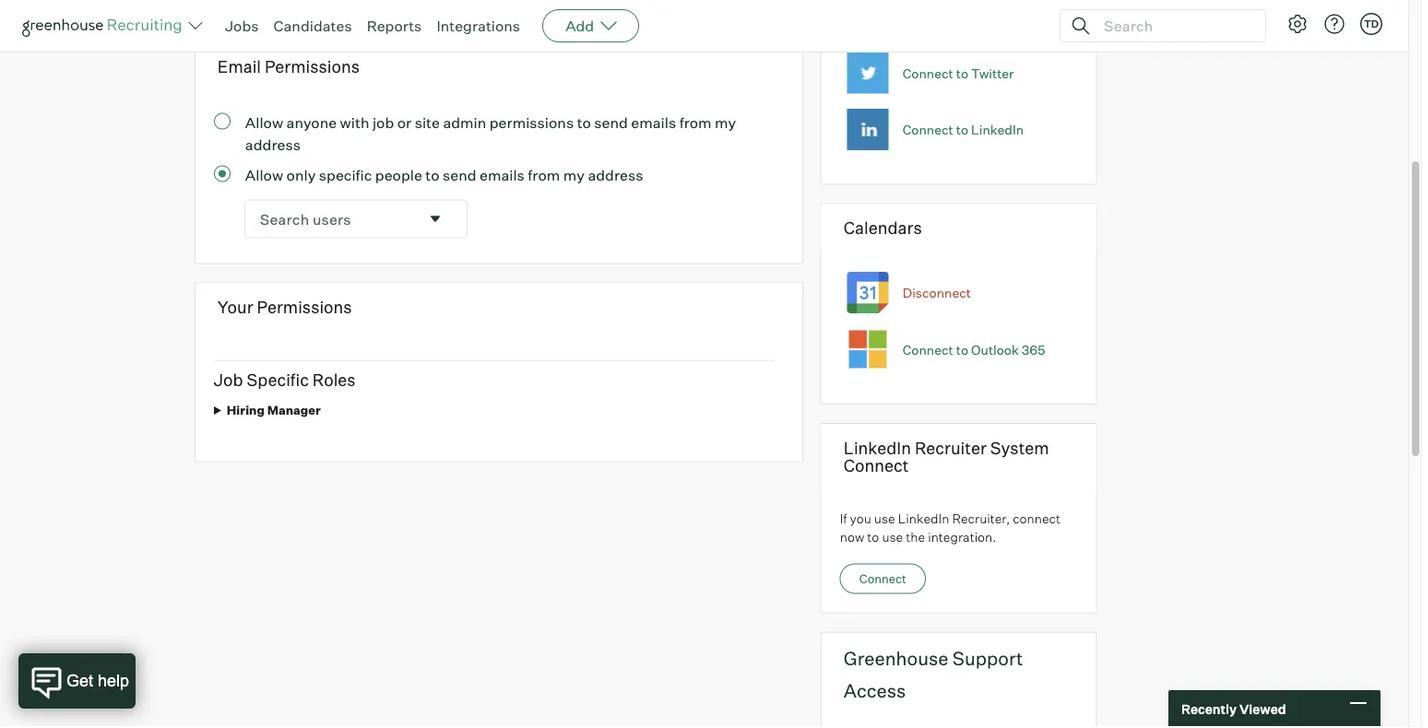 Task type: describe. For each thing, give the bounding box(es) containing it.
allow anyone with job or site admin permissions to send emails from my address
[[245, 114, 736, 154]]

the
[[906, 529, 925, 546]]

anyone
[[286, 114, 337, 132]]

linkedin recruiter system connect
[[844, 438, 1049, 477]]

send inside allow anyone with job or site admin permissions to send emails from my address
[[594, 114, 628, 132]]

connect inside linkedin recruiter system connect
[[844, 456, 909, 477]]

Search users text field
[[245, 201, 419, 238]]

0 vertical spatial linkedin
[[971, 122, 1024, 138]]

with
[[340, 114, 369, 132]]

integrations
[[437, 17, 520, 35]]

disconnect
[[903, 285, 971, 301]]

if
[[840, 511, 847, 527]]

0 vertical spatial use
[[874, 511, 895, 527]]

access
[[844, 680, 906, 703]]

outlook
[[971, 342, 1019, 358]]

connect for outlook
[[903, 342, 953, 358]]

site
[[415, 114, 440, 132]]

permissions for your permissions
[[257, 298, 352, 318]]

to inside if you use linkedin recruiter, connect now to use the integration.
[[867, 529, 879, 546]]

to left outlook
[[956, 342, 969, 358]]

viewed
[[1240, 701, 1286, 717]]

0 horizontal spatial send
[[443, 166, 476, 185]]

only
[[286, 166, 316, 185]]

1 vertical spatial use
[[882, 529, 903, 546]]

integration.
[[928, 529, 997, 546]]

td button
[[1361, 13, 1383, 35]]

if you use linkedin recruiter, connect now to use the integration.
[[840, 511, 1061, 546]]

allow for allow anyone with job or site admin permissions to send emails from my address
[[245, 114, 283, 132]]

jobs link
[[225, 17, 259, 35]]

email
[[218, 56, 261, 77]]

connect to outlook 365
[[903, 342, 1046, 358]]

you
[[850, 511, 871, 527]]

connect to outlook 365 link
[[903, 342, 1046, 358]]

connect link
[[840, 565, 926, 595]]

allow for allow only specific people to send emails from my address
[[245, 166, 283, 185]]

greenhouse support access
[[844, 648, 1023, 703]]

emails inside allow anyone with job or site admin permissions to send emails from my address
[[631, 114, 676, 132]]

to inside allow anyone with job or site admin permissions to send emails from my address
[[577, 114, 591, 132]]

add button
[[542, 9, 639, 42]]

greenhouse
[[844, 648, 949, 671]]

td
[[1364, 18, 1379, 30]]

to down connect to twitter
[[956, 122, 969, 138]]

connect to linkedin link
[[903, 122, 1024, 138]]

connect to twitter
[[903, 65, 1014, 81]]

connect to twitter link
[[903, 65, 1014, 81]]

to right people
[[425, 166, 440, 185]]

to left twitter
[[956, 65, 969, 81]]

1 vertical spatial emails
[[480, 166, 525, 185]]

my inside allow anyone with job or site admin permissions to send emails from my address
[[715, 114, 736, 132]]

job
[[214, 370, 243, 391]]

linkedin inside linkedin recruiter system connect
[[844, 438, 911, 459]]

people
[[375, 166, 422, 185]]

roles
[[312, 370, 356, 391]]

1 vertical spatial my
[[563, 166, 585, 185]]



Task type: vqa. For each thing, say whether or not it's contained in the screenshot.
TD button
yes



Task type: locate. For each thing, give the bounding box(es) containing it.
allow inside allow anyone with job or site admin permissions to send emails from my address
[[245, 114, 283, 132]]

allow
[[245, 114, 283, 132], [245, 166, 283, 185]]

0 vertical spatial send
[[594, 114, 628, 132]]

connect down now on the right of the page
[[859, 572, 907, 587]]

linkedin up the
[[898, 511, 949, 527]]

send up toggle flyout image at the top left of page
[[443, 166, 476, 185]]

send right permissions
[[594, 114, 628, 132]]

emails
[[631, 114, 676, 132], [480, 166, 525, 185]]

permissions right your
[[257, 298, 352, 318]]

permissions down candidates link
[[265, 56, 360, 77]]

allow left only at the left of the page
[[245, 166, 283, 185]]

from inside allow anyone with job or site admin permissions to send emails from my address
[[679, 114, 712, 132]]

job
[[373, 114, 394, 132]]

allow left anyone at the left top of the page
[[245, 114, 283, 132]]

365
[[1022, 342, 1046, 358]]

1 horizontal spatial emails
[[631, 114, 676, 132]]

connect for linkedin
[[903, 122, 953, 138]]

integrations link
[[437, 17, 520, 35]]

1 vertical spatial allow
[[245, 166, 283, 185]]

support
[[953, 648, 1023, 671]]

0 vertical spatial permissions
[[265, 56, 360, 77]]

specific
[[247, 370, 309, 391]]

1 horizontal spatial address
[[588, 166, 643, 185]]

connect for twitter
[[903, 65, 953, 81]]

recruiter
[[915, 438, 987, 459]]

address inside allow anyone with job or site admin permissions to send emails from my address
[[245, 136, 301, 154]]

manager
[[267, 404, 321, 418]]

linkedin
[[971, 122, 1024, 138], [844, 438, 911, 459], [898, 511, 949, 527]]

1 vertical spatial from
[[528, 166, 560, 185]]

job specific roles
[[214, 370, 356, 391]]

from
[[679, 114, 712, 132], [528, 166, 560, 185]]

allow only specific people to send emails from my address
[[245, 166, 643, 185]]

0 vertical spatial my
[[715, 114, 736, 132]]

calendars
[[844, 218, 922, 239]]

2 vertical spatial linkedin
[[898, 511, 949, 527]]

permissions
[[265, 56, 360, 77], [257, 298, 352, 318]]

disconnect link
[[903, 285, 971, 301]]

0 horizontal spatial address
[[245, 136, 301, 154]]

connect
[[1013, 511, 1061, 527]]

reports
[[367, 17, 422, 35]]

None field
[[245, 201, 467, 238]]

connect left twitter
[[903, 65, 953, 81]]

use left the
[[882, 529, 903, 546]]

1 horizontal spatial my
[[715, 114, 736, 132]]

send
[[594, 114, 628, 132], [443, 166, 476, 185]]

recently
[[1182, 701, 1237, 717]]

1 vertical spatial address
[[588, 166, 643, 185]]

connect
[[903, 65, 953, 81], [903, 122, 953, 138], [903, 342, 953, 358], [844, 456, 909, 477], [859, 572, 907, 587]]

use
[[874, 511, 895, 527], [882, 529, 903, 546]]

twitter
[[971, 65, 1014, 81]]

configure image
[[1287, 13, 1309, 35]]

0 horizontal spatial from
[[528, 166, 560, 185]]

candidates link
[[273, 17, 352, 35]]

2 allow from the top
[[245, 166, 283, 185]]

1 vertical spatial linkedin
[[844, 438, 911, 459]]

permissions
[[490, 114, 574, 132]]

0 vertical spatial allow
[[245, 114, 283, 132]]

your
[[218, 298, 253, 318]]

connect down connect to twitter
[[903, 122, 953, 138]]

linkedin up you
[[844, 438, 911, 459]]

to
[[956, 65, 969, 81], [577, 114, 591, 132], [956, 122, 969, 138], [425, 166, 440, 185], [956, 342, 969, 358], [867, 529, 879, 546]]

or
[[397, 114, 412, 132]]

use right you
[[874, 511, 895, 527]]

1 horizontal spatial from
[[679, 114, 712, 132]]

0 horizontal spatial emails
[[480, 166, 525, 185]]

1 vertical spatial send
[[443, 166, 476, 185]]

toggle flyout image
[[426, 210, 444, 229]]

recently viewed
[[1182, 701, 1286, 717]]

linkedin down twitter
[[971, 122, 1024, 138]]

to right permissions
[[577, 114, 591, 132]]

hiring manager
[[227, 404, 321, 418]]

linkedin inside if you use linkedin recruiter, connect now to use the integration.
[[898, 511, 949, 527]]

jobs
[[225, 17, 259, 35]]

admin
[[443, 114, 486, 132]]

address
[[245, 136, 301, 154], [588, 166, 643, 185]]

my
[[715, 114, 736, 132], [563, 166, 585, 185]]

0 vertical spatial emails
[[631, 114, 676, 132]]

now
[[840, 529, 865, 546]]

Search text field
[[1099, 12, 1249, 39]]

0 horizontal spatial my
[[563, 166, 585, 185]]

add
[[566, 17, 594, 35]]

connect up you
[[844, 456, 909, 477]]

1 allow from the top
[[245, 114, 283, 132]]

0 vertical spatial from
[[679, 114, 712, 132]]

specific
[[319, 166, 372, 185]]

connect down disconnect
[[903, 342, 953, 358]]

recruiter,
[[952, 511, 1010, 527]]

to right now on the right of the page
[[867, 529, 879, 546]]

connect to linkedin
[[903, 122, 1024, 138]]

system
[[990, 438, 1049, 459]]

reports link
[[367, 17, 422, 35]]

0 vertical spatial address
[[245, 136, 301, 154]]

1 horizontal spatial send
[[594, 114, 628, 132]]

email permissions
[[218, 56, 360, 77]]

hiring
[[227, 404, 265, 418]]

greenhouse recruiting image
[[22, 15, 188, 37]]

candidates
[[273, 17, 352, 35]]

your permissions
[[218, 298, 352, 318]]

td button
[[1357, 9, 1386, 39]]

connect inside connect link
[[859, 572, 907, 587]]

1 vertical spatial permissions
[[257, 298, 352, 318]]

permissions for email permissions
[[265, 56, 360, 77]]



